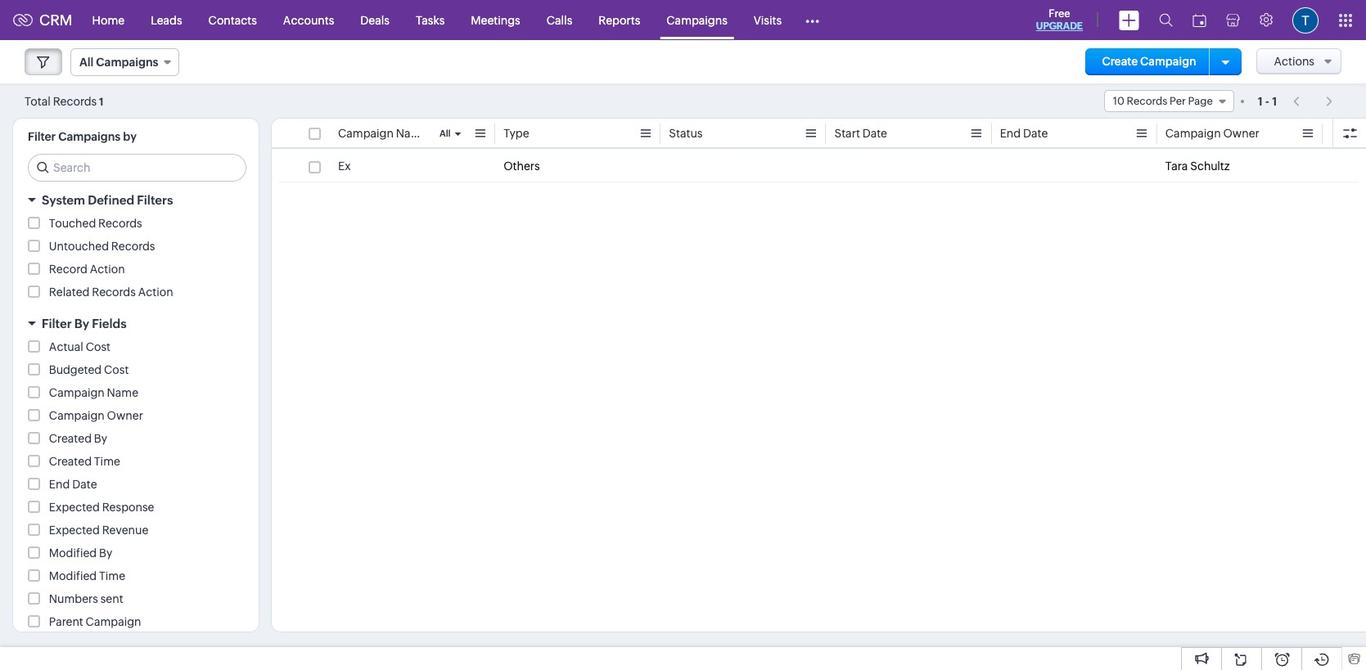 Task type: vqa. For each thing, say whether or not it's contained in the screenshot.
the bottommost region
no



Task type: describe. For each thing, give the bounding box(es) containing it.
by for created
[[94, 432, 107, 445]]

budgeted cost
[[49, 363, 129, 377]]

1 horizontal spatial campaign name
[[338, 127, 427, 140]]

start date
[[834, 127, 887, 140]]

created by
[[49, 432, 107, 445]]

calls link
[[533, 0, 585, 40]]

per
[[1170, 95, 1186, 107]]

1 horizontal spatial campaign owner
[[1165, 127, 1260, 140]]

crm
[[39, 11, 73, 29]]

1 for 1 - 1
[[1272, 95, 1277, 108]]

filter by fields
[[42, 317, 127, 331]]

campaigns link
[[653, 0, 741, 40]]

actual cost
[[49, 340, 110, 354]]

schultz
[[1190, 160, 1230, 173]]

search image
[[1159, 13, 1173, 27]]

records for related
[[92, 286, 136, 299]]

campaigns for all campaigns
[[96, 56, 158, 69]]

tara schultz
[[1165, 160, 1230, 173]]

untouched records
[[49, 240, 155, 253]]

Other Modules field
[[795, 7, 830, 33]]

tara
[[1165, 160, 1188, 173]]

by for modified
[[99, 547, 112, 560]]

all for all
[[440, 129, 451, 138]]

2 horizontal spatial date
[[1023, 127, 1048, 140]]

0 horizontal spatial owner
[[107, 409, 143, 422]]

cost for budgeted cost
[[104, 363, 129, 377]]

profile element
[[1283, 0, 1328, 40]]

calendar image
[[1193, 14, 1206, 27]]

start
[[834, 127, 860, 140]]

0 vertical spatial end date
[[1000, 127, 1048, 140]]

response
[[102, 501, 154, 514]]

related
[[49, 286, 90, 299]]

Search text field
[[29, 155, 246, 181]]

records for 10
[[1127, 95, 1167, 107]]

touched
[[49, 217, 96, 230]]

ex link
[[338, 158, 351, 174]]

system defined filters button
[[13, 186, 259, 214]]

revenue
[[102, 524, 148, 537]]

modified time
[[49, 570, 125, 583]]

campaign down 'sent'
[[86, 616, 141, 629]]

sent
[[100, 593, 123, 606]]

10 records per page
[[1113, 95, 1213, 107]]

defined
[[88, 193, 134, 207]]

upgrade
[[1036, 20, 1083, 32]]

records for touched
[[98, 217, 142, 230]]

actual
[[49, 340, 83, 354]]

filter campaigns by
[[28, 130, 137, 143]]

reports link
[[585, 0, 653, 40]]

by
[[123, 130, 137, 143]]

numbers
[[49, 593, 98, 606]]

leads link
[[138, 0, 195, 40]]

1 for total records 1
[[99, 95, 104, 108]]

records for total
[[53, 95, 97, 108]]

cost for actual cost
[[86, 340, 110, 354]]

tasks link
[[403, 0, 458, 40]]

create menu image
[[1119, 10, 1139, 30]]

system
[[42, 193, 85, 207]]

1 - 1
[[1258, 95, 1277, 108]]

created for created time
[[49, 455, 92, 468]]

by for filter
[[74, 317, 89, 331]]

all for all campaigns
[[79, 56, 94, 69]]

free
[[1049, 7, 1070, 20]]

total records 1
[[25, 95, 104, 108]]

meetings link
[[458, 0, 533, 40]]

1 vertical spatial end
[[49, 478, 70, 491]]

1 vertical spatial action
[[138, 286, 173, 299]]

campaign inside create campaign button
[[1140, 55, 1196, 68]]

create menu element
[[1109, 0, 1149, 40]]

1 horizontal spatial end
[[1000, 127, 1021, 140]]

contacts link
[[195, 0, 270, 40]]

search element
[[1149, 0, 1183, 40]]

numbers sent
[[49, 593, 123, 606]]

modified for modified time
[[49, 570, 97, 583]]

0 vertical spatial name
[[396, 127, 427, 140]]

1 horizontal spatial 1
[[1258, 95, 1263, 108]]

meetings
[[471, 14, 520, 27]]

campaign down budgeted
[[49, 386, 105, 399]]

contacts
[[208, 14, 257, 27]]

time for created time
[[94, 455, 120, 468]]

10 Records Per Page field
[[1104, 90, 1234, 112]]

expected for expected revenue
[[49, 524, 100, 537]]

expected for expected response
[[49, 501, 100, 514]]

visits link
[[741, 0, 795, 40]]



Task type: locate. For each thing, give the bounding box(es) containing it.
campaign name up the ex link
[[338, 127, 427, 140]]

2 expected from the top
[[49, 524, 100, 537]]

0 vertical spatial campaigns
[[666, 14, 728, 27]]

1 created from the top
[[49, 432, 92, 445]]

action up related records action
[[90, 263, 125, 276]]

filter
[[28, 130, 56, 143], [42, 317, 72, 331]]

campaigns for filter campaigns by
[[58, 130, 121, 143]]

owner down 1 - 1
[[1223, 127, 1260, 140]]

1 vertical spatial modified
[[49, 570, 97, 583]]

record
[[49, 263, 87, 276]]

time
[[94, 455, 120, 468], [99, 570, 125, 583]]

campaigns inside all campaigns field
[[96, 56, 158, 69]]

profile image
[[1292, 7, 1319, 33]]

campaign up created by at the bottom of the page
[[49, 409, 105, 422]]

free upgrade
[[1036, 7, 1083, 32]]

campaign up 'tara schultz'
[[1165, 127, 1221, 140]]

by up created time
[[94, 432, 107, 445]]

0 vertical spatial action
[[90, 263, 125, 276]]

campaign owner up schultz
[[1165, 127, 1260, 140]]

2 horizontal spatial 1
[[1272, 95, 1277, 108]]

campaigns inside campaigns link
[[666, 14, 728, 27]]

1 horizontal spatial name
[[396, 127, 427, 140]]

1 vertical spatial all
[[440, 129, 451, 138]]

filter down total
[[28, 130, 56, 143]]

0 horizontal spatial 1
[[99, 95, 104, 108]]

visits
[[754, 14, 782, 27]]

all campaigns
[[79, 56, 158, 69]]

0 vertical spatial campaign name
[[338, 127, 427, 140]]

by
[[74, 317, 89, 331], [94, 432, 107, 445], [99, 547, 112, 560]]

parent
[[49, 616, 83, 629]]

time for modified time
[[99, 570, 125, 583]]

filter inside dropdown button
[[42, 317, 72, 331]]

0 vertical spatial end
[[1000, 127, 1021, 140]]

name
[[396, 127, 427, 140], [107, 386, 138, 399]]

campaign name
[[338, 127, 427, 140], [49, 386, 138, 399]]

filters
[[137, 193, 173, 207]]

parent campaign
[[49, 616, 141, 629]]

modified up numbers
[[49, 570, 97, 583]]

by up actual cost
[[74, 317, 89, 331]]

modified
[[49, 547, 97, 560], [49, 570, 97, 583]]

others
[[504, 160, 540, 173]]

2 modified from the top
[[49, 570, 97, 583]]

0 vertical spatial expected
[[49, 501, 100, 514]]

deals link
[[347, 0, 403, 40]]

created for created by
[[49, 432, 92, 445]]

1 right -
[[1272, 95, 1277, 108]]

2 created from the top
[[49, 455, 92, 468]]

1 vertical spatial campaigns
[[96, 56, 158, 69]]

end date
[[1000, 127, 1048, 140], [49, 478, 97, 491]]

0 vertical spatial by
[[74, 317, 89, 331]]

1 horizontal spatial all
[[440, 129, 451, 138]]

0 vertical spatial cost
[[86, 340, 110, 354]]

actions
[[1274, 55, 1315, 68]]

expected response
[[49, 501, 154, 514]]

1 vertical spatial expected
[[49, 524, 100, 537]]

records down touched records
[[111, 240, 155, 253]]

modified by
[[49, 547, 112, 560]]

status
[[669, 127, 703, 140]]

expected revenue
[[49, 524, 148, 537]]

by inside filter by fields dropdown button
[[74, 317, 89, 331]]

0 horizontal spatial action
[[90, 263, 125, 276]]

records for untouched
[[111, 240, 155, 253]]

deals
[[360, 14, 390, 27]]

all left type
[[440, 129, 451, 138]]

campaigns
[[666, 14, 728, 27], [96, 56, 158, 69], [58, 130, 121, 143]]

0 horizontal spatial campaign owner
[[49, 409, 143, 422]]

time up 'sent'
[[99, 570, 125, 583]]

accounts
[[283, 14, 334, 27]]

tasks
[[416, 14, 445, 27]]

records inside field
[[1127, 95, 1167, 107]]

campaign up the ex link
[[338, 127, 394, 140]]

create campaign
[[1102, 55, 1196, 68]]

0 horizontal spatial date
[[72, 478, 97, 491]]

0 vertical spatial all
[[79, 56, 94, 69]]

1 vertical spatial end date
[[49, 478, 97, 491]]

filter for filter campaigns by
[[28, 130, 56, 143]]

owner
[[1223, 127, 1260, 140], [107, 409, 143, 422]]

0 vertical spatial created
[[49, 432, 92, 445]]

1 horizontal spatial action
[[138, 286, 173, 299]]

1 vertical spatial campaign name
[[49, 386, 138, 399]]

system defined filters
[[42, 193, 173, 207]]

1 horizontal spatial date
[[862, 127, 887, 140]]

2 vertical spatial by
[[99, 547, 112, 560]]

1 vertical spatial name
[[107, 386, 138, 399]]

reports
[[599, 14, 640, 27]]

0 horizontal spatial end date
[[49, 478, 97, 491]]

0 vertical spatial modified
[[49, 547, 97, 560]]

all
[[79, 56, 94, 69], [440, 129, 451, 138]]

budgeted
[[49, 363, 102, 377]]

campaign
[[1140, 55, 1196, 68], [338, 127, 394, 140], [1165, 127, 1221, 140], [49, 386, 105, 399], [49, 409, 105, 422], [86, 616, 141, 629]]

1 modified from the top
[[49, 547, 97, 560]]

1 inside total records 1
[[99, 95, 104, 108]]

created up created time
[[49, 432, 92, 445]]

touched records
[[49, 217, 142, 230]]

total
[[25, 95, 51, 108]]

leads
[[151, 14, 182, 27]]

created
[[49, 432, 92, 445], [49, 455, 92, 468]]

1 vertical spatial owner
[[107, 409, 143, 422]]

1 vertical spatial created
[[49, 455, 92, 468]]

filter up "actual"
[[42, 317, 72, 331]]

records up filter campaigns by
[[53, 95, 97, 108]]

1 expected from the top
[[49, 501, 100, 514]]

records up fields
[[92, 286, 136, 299]]

filter by fields button
[[13, 309, 259, 338]]

1 vertical spatial filter
[[42, 317, 72, 331]]

1 left -
[[1258, 95, 1263, 108]]

campaign owner
[[1165, 127, 1260, 140], [49, 409, 143, 422]]

cost
[[86, 340, 110, 354], [104, 363, 129, 377]]

0 horizontal spatial campaign name
[[49, 386, 138, 399]]

1 vertical spatial cost
[[104, 363, 129, 377]]

1 vertical spatial by
[[94, 432, 107, 445]]

filter for filter by fields
[[42, 317, 72, 331]]

-
[[1265, 95, 1270, 108]]

create campaign button
[[1086, 48, 1213, 75]]

1 horizontal spatial end date
[[1000, 127, 1048, 140]]

expected
[[49, 501, 100, 514], [49, 524, 100, 537]]

home
[[92, 14, 125, 27]]

created time
[[49, 455, 120, 468]]

page
[[1188, 95, 1213, 107]]

modified up the modified time
[[49, 547, 97, 560]]

expected up expected revenue
[[49, 501, 100, 514]]

calls
[[547, 14, 572, 27]]

records
[[53, 95, 97, 108], [1127, 95, 1167, 107], [98, 217, 142, 230], [111, 240, 155, 253], [92, 286, 136, 299]]

1 vertical spatial campaign owner
[[49, 409, 143, 422]]

0 vertical spatial time
[[94, 455, 120, 468]]

create
[[1102, 55, 1138, 68]]

records down defined
[[98, 217, 142, 230]]

all inside field
[[79, 56, 94, 69]]

fields
[[92, 317, 127, 331]]

0 horizontal spatial end
[[49, 478, 70, 491]]

time down created by at the bottom of the page
[[94, 455, 120, 468]]

2 vertical spatial campaigns
[[58, 130, 121, 143]]

navigation
[[1285, 89, 1342, 113]]

1 up filter campaigns by
[[99, 95, 104, 108]]

0 vertical spatial filter
[[28, 130, 56, 143]]

untouched
[[49, 240, 109, 253]]

record action
[[49, 263, 125, 276]]

type
[[504, 127, 529, 140]]

accounts link
[[270, 0, 347, 40]]

expected up the modified by
[[49, 524, 100, 537]]

campaign owner up created by at the bottom of the page
[[49, 409, 143, 422]]

end
[[1000, 127, 1021, 140], [49, 478, 70, 491]]

all up total records 1
[[79, 56, 94, 69]]

0 horizontal spatial all
[[79, 56, 94, 69]]

All Campaigns field
[[70, 48, 180, 76]]

records right 10
[[1127, 95, 1167, 107]]

created down created by at the bottom of the page
[[49, 455, 92, 468]]

1 horizontal spatial owner
[[1223, 127, 1260, 140]]

ex
[[338, 160, 351, 173]]

campaigns left by
[[58, 130, 121, 143]]

related records action
[[49, 286, 173, 299]]

10
[[1113, 95, 1125, 107]]

campaign name down budgeted cost on the left of page
[[49, 386, 138, 399]]

by down expected revenue
[[99, 547, 112, 560]]

action up filter by fields dropdown button
[[138, 286, 173, 299]]

home link
[[79, 0, 138, 40]]

0 vertical spatial campaign owner
[[1165, 127, 1260, 140]]

0 vertical spatial owner
[[1223, 127, 1260, 140]]

crm link
[[13, 11, 73, 29]]

date
[[862, 127, 887, 140], [1023, 127, 1048, 140], [72, 478, 97, 491]]

cost up budgeted cost on the left of page
[[86, 340, 110, 354]]

0 horizontal spatial name
[[107, 386, 138, 399]]

cost right budgeted
[[104, 363, 129, 377]]

campaign up 10 records per page field
[[1140, 55, 1196, 68]]

1 vertical spatial time
[[99, 570, 125, 583]]

1
[[1258, 95, 1263, 108], [1272, 95, 1277, 108], [99, 95, 104, 108]]

owner up created by at the bottom of the page
[[107, 409, 143, 422]]

modified for modified by
[[49, 547, 97, 560]]

campaigns down home link
[[96, 56, 158, 69]]

campaigns left visits
[[666, 14, 728, 27]]



